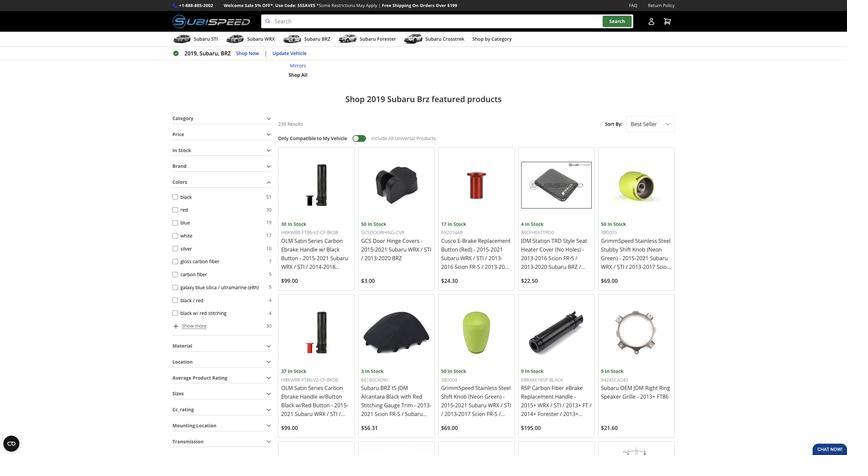 Task type: locate. For each thing, give the bounding box(es) containing it.
2013-
[[365, 255, 379, 262], [489, 255, 503, 262], [521, 255, 535, 262], [485, 264, 499, 271], [521, 264, 535, 271], [629, 264, 643, 271], [617, 272, 631, 280], [418, 402, 431, 410], [445, 411, 459, 418], [441, 420, 455, 427]]

in inside 37 in stock hbkwbr-ft86-v2-cf-bksb
[[288, 369, 293, 375]]

free
[[382, 2, 392, 8]]

stainless for (neon
[[635, 237, 657, 245]]

stainless inside 50 in stock 380005 grimmspeed stainless steel stubby shift knob (neon green) - 2015-2021 subaru wrx / sti / 2013-2017 scion fr-s / 2013-2021 subaru brz / toyota 86
[[635, 237, 657, 245]]

in up the 94245ca040
[[605, 369, 610, 375]]

grimmspeed down 380004
[[441, 385, 474, 392]]

$21.60
[[601, 425, 618, 432]]

1 2017- from the left
[[475, 272, 489, 280]]

2 bksb from the top
[[327, 377, 338, 383]]

5 up the 94245ca040
[[601, 369, 604, 375]]

2 vertical spatial 4
[[269, 310, 272, 317]]

66180ca090
[[361, 377, 388, 383]]

2015- inside 50 in stock 380004 grimmspeed stainless steel shift knob (neon green) - 2015-2021 subaru wrx / sti / 2013-2017 scion fr-s / 2013-2021 subaru brz / toyota 86
[[441, 402, 455, 410]]

86 inside 17 in stock 692014ar cusco e-brake replacement button (red) - 2015-2021 subaru wrx / sti / 2013- 2016 scion fr-s / 2013-2024 subaru brz / 2017-2019 toyota 86
[[460, 281, 466, 288]]

stock up brand
[[178, 147, 191, 154]]

wrx
[[265, 36, 275, 42], [408, 246, 419, 254], [461, 255, 472, 262], [601, 264, 613, 271], [488, 402, 499, 410], [538, 402, 549, 410]]

wheel up steering wheels link
[[366, 23, 380, 30]]

cf-
[[320, 230, 327, 236], [320, 377, 327, 383]]

v2- right hbkwbr-
[[313, 377, 320, 383]]

1 ft86- from the top
[[302, 230, 314, 236]]

accessories for knobs
[[305, 23, 332, 30]]

bksb
[[327, 230, 338, 236], [327, 377, 338, 383]]

forester inside "9 in stock ebrake165f-black rsp carbon fiber ebrake replacement handle - 2015+ wrx / sti / 2013+ ft / 2014+ forester / 2013+ crosstrek-black"
[[538, 411, 559, 418]]

subaru inside the 4 in stock 86cfheattrd0 jdm station trd style seat heater cover (no holes) - 2013-2016 scion fr-s / 2013-2020 subaru brz / 2017-2020 toyota 86
[[549, 264, 567, 271]]

all inside "seats seat mounting shop all"
[[469, 42, 475, 48]]

grimmspeed stainless steel shift knob (neon green) - 2015-2021 subaru wrx / sti / 2013-2017 scion fr-s / 2013-2021 subaru brz / toyota 86 image
[[441, 298, 512, 368]]

stock for gcs door hinge covers - 2015-2021 subaru wrx / sti / 2013-2020 brz
[[374, 221, 387, 227]]

gcsdoorhing-
[[361, 230, 396, 236]]

s left the "2024"
[[477, 264, 480, 271]]

shipping
[[393, 2, 411, 8]]

brz inside 50 in stock gcsdoorhing-cvr gcs door hinge covers - 2015-2021 subaru wrx / sti / 2013-2020 brz
[[392, 255, 402, 262]]

$69.00
[[601, 278, 618, 285], [441, 425, 458, 432]]

0 horizontal spatial knobs
[[277, 55, 291, 61]]

forester inside subaru forester "dropdown button"
[[377, 36, 396, 42]]

shift inside interior trim and accessories shift knobs trim kits interior accessories knobs and buttons mirrors shop all
[[286, 32, 296, 38]]

steering up a subaru forester thumbnail image at left top
[[345, 23, 365, 30]]

51
[[266, 194, 272, 200]]

shift down 380004
[[441, 394, 453, 401]]

stitching
[[361, 402, 383, 410]]

1 vertical spatial seat
[[576, 237, 587, 245]]

17 up 692014ar
[[441, 221, 447, 227]]

in for grimmspeed stainless steel stubby shift knob (neon green) - 2015-2021 subaru wrx / sti / 2013-2017 scion fr-s / 2013-2021 subaru brz / toyota 86
[[608, 221, 612, 227]]

scion
[[549, 255, 562, 262], [455, 264, 468, 271], [657, 264, 670, 271], [375, 411, 388, 418], [472, 411, 486, 418]]

kits
[[300, 40, 308, 46]]

crosstrek
[[443, 36, 465, 42]]

stock up 86cfheattrd0
[[531, 221, 544, 227]]

1 horizontal spatial vehicle
[[331, 135, 347, 142]]

sti down brake
[[477, 255, 484, 262]]

trim down "shift knobs" link
[[289, 40, 299, 46]]

5 for galaxy blue silica / ultramarine (e8h)
[[269, 284, 272, 291]]

all inside interior trim and accessories shift knobs trim kits interior accessories knobs and buttons mirrors shop all
[[301, 72, 308, 78]]

1 horizontal spatial (neon
[[647, 246, 662, 254]]

5 down 7
[[269, 271, 272, 278]]

subaru sti button
[[173, 33, 218, 46]]

shop all link down seat mounting link
[[456, 41, 475, 49]]

steering up steering wheel hubs link
[[364, 32, 382, 38]]

gcs
[[361, 237, 371, 245]]

accessories down kits
[[294, 47, 320, 53]]

s down holes)
[[571, 255, 574, 262]]

stainless inside 50 in stock 380004 grimmspeed stainless steel shift knob (neon green) - 2015-2021 subaru wrx / sti / 2013-2017 scion fr-s / 2013-2021 subaru brz / toyota 86
[[475, 385, 497, 392]]

2 v2- from the top
[[313, 377, 320, 383]]

1 vertical spatial stainless
[[475, 385, 497, 392]]

0 vertical spatial forester
[[377, 36, 396, 42]]

brz inside 50 in stock 380004 grimmspeed stainless steel shift knob (neon green) - 2015-2021 subaru wrx / sti / 2013-2017 scion fr-s / 2013-2021 subaru brz / toyota 86
[[488, 420, 498, 427]]

2 2017- from the left
[[521, 272, 535, 280]]

1 horizontal spatial fiber
[[209, 259, 219, 265]]

0 vertical spatial 2013+
[[640, 394, 656, 401]]

0 vertical spatial location
[[173, 359, 193, 365]]

sti left button
[[424, 246, 432, 254]]

2013- inside 3 in stock 66180ca090 subaru brz ts jdm alcantara black with red stitching gauge trim - 2013- 2021 scion fr-s / subaru brz / toyota 86
[[418, 402, 431, 410]]

2013+ down right
[[640, 394, 656, 401]]

1 vertical spatial shift
[[620, 246, 631, 254]]

17 inside 17 in stock 692014ar cusco e-brake replacement button (red) - 2015-2021 subaru wrx / sti / 2013- 2016 scion fr-s / 2013-2024 subaru brz / 2017-2019 toyota 86
[[441, 221, 447, 227]]

stock for jdm station trd style seat heater cover (no holes) - 2013-2016 scion fr-s / 2013-2020 subaru brz / 2017-2020 toyota 86
[[531, 221, 544, 227]]

1 horizontal spatial stainless
[[635, 237, 657, 245]]

1 vertical spatial v2-
[[313, 377, 320, 383]]

steering wheel hubs link
[[359, 39, 405, 47]]

seat inside the 4 in stock 86cfheattrd0 jdm station trd style seat heater cover (no holes) - 2013-2016 scion fr-s / 2013-2020 subaru brz / 2017-2020 toyota 86
[[576, 237, 587, 245]]

subaru brz ts jdm alcantara black with red stitching gauge trim - 2013-2021 scion fr-s / subaru brz / toyota 86 image
[[361, 298, 432, 368]]

red right red button
[[181, 207, 188, 213]]

in for cusco e-brake replacement button (red) - 2015-2021 subaru wrx / sti / 2013- 2016 scion fr-s / 2013-2024 subaru brz / 2017-2019 toyota 86
[[448, 221, 452, 227]]

2 vertical spatial red
[[200, 310, 207, 317]]

1 black from the top
[[181, 194, 192, 200]]

subaru
[[194, 36, 210, 42], [247, 36, 263, 42], [304, 36, 321, 42], [360, 36, 376, 42], [426, 36, 442, 42], [387, 94, 415, 105], [389, 246, 407, 254], [441, 255, 459, 262], [650, 255, 668, 262], [549, 264, 567, 271], [441, 272, 459, 280], [644, 272, 662, 280], [361, 385, 379, 392], [601, 385, 619, 392], [469, 402, 487, 410], [405, 411, 423, 418], [469, 420, 487, 427]]

silver button
[[173, 246, 178, 252]]

faq
[[629, 2, 638, 8]]

stock up 380004
[[454, 369, 466, 375]]

in inside 50 in stock 380004 grimmspeed stainless steel shift knob (neon green) - 2015-2021 subaru wrx / sti / 2013-2017 scion fr-s / 2013-2021 subaru brz / toyota 86
[[448, 369, 452, 375]]

1 vertical spatial shop all link
[[289, 72, 308, 79]]

vehicle inside update vehicle button
[[290, 50, 307, 56]]

1 $99.00 from the top
[[281, 278, 298, 285]]

50 inside 50 in stock 380005 grimmspeed stainless steel stubby shift knob (neon green) - 2015-2021 subaru wrx / sti / 2013-2017 scion fr-s / 2013-2021 subaru brz / toyota 86
[[601, 221, 607, 227]]

in up 86cfheattrd0
[[525, 221, 530, 227]]

accessories up "subaru brz"
[[305, 23, 332, 30]]

red up the black w/ red stitching
[[196, 297, 203, 304]]

stock inside 17 in stock 692014ar cusco e-brake replacement button (red) - 2015-2021 subaru wrx / sti / 2013- 2016 scion fr-s / 2013-2024 subaru brz / 2017-2019 toyota 86
[[454, 221, 466, 227]]

in for rsp carbon fiber ebrake replacement handle - 2015+ wrx / sti / 2013+ ft / 2014+ forester / 2013+ crosstrek-black
[[525, 369, 530, 375]]

0 vertical spatial black
[[181, 194, 192, 200]]

0 horizontal spatial mounting
[[173, 423, 195, 429]]

stock up the 94245ca040
[[611, 369, 624, 375]]

888-
[[186, 2, 194, 8]]

speaker
[[601, 394, 621, 401]]

94245ca040
[[601, 377, 628, 383]]

scion inside 3 in stock 66180ca090 subaru brz ts jdm alcantara black with red stitching gauge trim - 2013- 2021 scion fr-s / subaru brz / toyota 86
[[375, 411, 388, 418]]

1 vertical spatial 30
[[281, 221, 287, 227]]

2 vertical spatial trim
[[402, 402, 413, 410]]

10
[[266, 245, 272, 252]]

steel inside 50 in stock 380004 grimmspeed stainless steel shift knob (neon green) - 2015-2021 subaru wrx / sti / 2013-2017 scion fr-s / 2013-2021 subaru brz / toyota 86
[[499, 385, 511, 392]]

ebrake
[[566, 385, 583, 392]]

jdm right ts
[[398, 385, 408, 392]]

trim
[[283, 23, 294, 30], [289, 40, 299, 46], [402, 402, 413, 410]]

1 horizontal spatial green)
[[601, 255, 618, 262]]

1 vertical spatial vehicle
[[331, 135, 347, 142]]

1 vertical spatial black
[[181, 297, 192, 304]]

and up steering wheels link
[[381, 23, 390, 30]]

1 vertical spatial black
[[547, 420, 560, 427]]

5 inside 5 in stock 94245ca040 subaru oem jdm right ring speaker grille - 2013+ ft86
[[601, 369, 604, 375]]

subaru,
[[200, 50, 220, 57]]

2 ft86- from the top
[[302, 377, 313, 383]]

and inside steering wheel and accessories steering wheels steering wheel hubs
[[381, 23, 390, 30]]

0 vertical spatial bksb
[[327, 230, 338, 236]]

sti inside dropdown button
[[211, 36, 218, 42]]

9 in stock ebrake165f-black rsp carbon fiber ebrake replacement handle - 2015+ wrx / sti / 2013+ ft / 2014+ forester / 2013+ crosstrek-black
[[521, 369, 592, 427]]

$199
[[447, 2, 457, 8]]

stubby
[[601, 246, 619, 254]]

0 horizontal spatial stainless
[[475, 385, 497, 392]]

gloss carbon fiber
[[181, 259, 219, 265]]

0 vertical spatial vehicle
[[290, 50, 307, 56]]

and
[[295, 23, 304, 30], [381, 23, 390, 30], [292, 55, 301, 61]]

1 horizontal spatial 50
[[441, 369, 447, 375]]

0 vertical spatial all
[[469, 42, 475, 48]]

0 vertical spatial v2-
[[314, 230, 320, 236]]

50 up gcsdoorhing-
[[361, 221, 367, 227]]

accessories inside steering wheel and accessories steering wheels steering wheel hubs
[[392, 23, 419, 30]]

0 vertical spatial fiber
[[209, 259, 219, 265]]

2017- down heater
[[521, 272, 535, 280]]

1 vertical spatial steering
[[364, 32, 382, 38]]

1 horizontal spatial $69.00
[[601, 278, 618, 285]]

search input field
[[261, 14, 633, 28]]

1 horizontal spatial mounting
[[460, 32, 481, 38]]

raceseng prolix gloss shift knob image
[[601, 445, 672, 456]]

replacement down carbon
[[521, 394, 554, 401]]

0 vertical spatial 5
[[269, 271, 272, 278]]

stock up gcsdoorhing-
[[374, 221, 387, 227]]

replacement inside 17 in stock 692014ar cusco e-brake replacement button (red) - 2015-2021 subaru wrx / sti / 2013- 2016 scion fr-s / 2013-2024 subaru brz / 2017-2019 toyota 86
[[478, 237, 511, 245]]

black up the gauge
[[386, 394, 399, 401]]

grimmspeed inside 50 in stock 380005 grimmspeed stainless steel stubby shift knob (neon green) - 2015-2021 subaru wrx / sti / 2013-2017 scion fr-s / 2013-2021 subaru brz / toyota 86
[[601, 237, 634, 245]]

accessories for wheels
[[392, 23, 419, 30]]

black inside "9 in stock ebrake165f-black rsp carbon fiber ebrake replacement handle - 2015+ wrx / sti / 2013+ ft / 2014+ forester / 2013+ crosstrek-black"
[[547, 420, 560, 427]]

black right black / red button
[[181, 297, 192, 304]]

cf- right hbkwbb- on the bottom of page
[[320, 230, 327, 236]]

1 vertical spatial carbon
[[181, 272, 196, 278]]

shop inside interior trim and accessories shift knobs trim kits interior accessories knobs and buttons mirrors shop all
[[289, 72, 300, 78]]

0 vertical spatial ft86-
[[302, 230, 314, 236]]

olm satin series carbon ebrake handle w/button black w/red button - 2015-2021 subaru wrx / sti / 2014-2018 forester / 2013-2017 crosstrek / 2013-2016 scion fr-s / 2013-2024 subaru brz / 2017-2020 toyota 86 / 2022-2024 gr86 image
[[281, 298, 352, 368]]

location down material
[[173, 359, 193, 365]]

carbon fiber button
[[173, 272, 178, 277]]

1 vertical spatial green)
[[485, 394, 502, 401]]

0 vertical spatial black
[[386, 394, 399, 401]]

and down interior accessories "link"
[[292, 55, 301, 61]]

1 bksb from the top
[[327, 230, 338, 236]]

2 vertical spatial 2020
[[535, 272, 547, 280]]

2 $99.00 from the top
[[281, 425, 298, 432]]

hinge
[[387, 237, 401, 245]]

red
[[181, 207, 188, 213], [196, 297, 203, 304], [200, 310, 207, 317]]

5 for carbon fiber
[[269, 271, 272, 278]]

stock for rsp carbon fiber ebrake replacement handle - 2015+ wrx / sti / 2013+ ft / 2014+ forester / 2013+ crosstrek-black
[[531, 369, 544, 375]]

0 vertical spatial 2016
[[535, 255, 547, 262]]

shop inside dropdown button
[[473, 36, 484, 42]]

stock up 692014ar
[[454, 221, 466, 227]]

in right 9
[[525, 369, 530, 375]]

v2- inside 37 in stock hbkwbr-ft86-v2-cf-bksb
[[313, 377, 320, 383]]

2 vertical spatial 30
[[266, 323, 272, 329]]

0 vertical spatial (neon
[[647, 246, 662, 254]]

in inside 50 in stock 380005 grimmspeed stainless steel stubby shift knob (neon green) - 2015-2021 subaru wrx / sti / 2013-2017 scion fr-s / 2013-2021 subaru brz / toyota 86
[[608, 221, 612, 227]]

knob down 380004
[[454, 394, 467, 401]]

shop for shop now
[[236, 50, 248, 56]]

cf- inside 30 in stock hbkwbb-ft86-v2-cf-bksb
[[320, 230, 327, 236]]

mounting down cc_rating
[[173, 423, 195, 429]]

return
[[648, 2, 662, 8]]

fr- inside 17 in stock 692014ar cusco e-brake replacement button (red) - 2015-2021 subaru wrx / sti / 2013- 2016 scion fr-s / 2013-2024 subaru brz / 2017-2019 toyota 86
[[470, 264, 477, 271]]

0 horizontal spatial 17
[[266, 233, 272, 239]]

stock up ebrake165f-
[[531, 369, 544, 375]]

2017- inside 17 in stock 692014ar cusco e-brake replacement button (red) - 2015-2021 subaru wrx / sti / 2013- 2016 scion fr-s / 2013-2024 subaru brz / 2017-2019 toyota 86
[[475, 272, 489, 280]]

0 vertical spatial grimmspeed
[[601, 237, 634, 245]]

4 in stock 86cfheattrd0 jdm station trd style seat heater cover (no holes) - 2013-2016 scion fr-s / 2013-2020 subaru brz / 2017-2020 toyota 86
[[521, 221, 587, 280]]

in down price at the top of page
[[173, 147, 177, 154]]

galaxy
[[181, 284, 194, 291]]

s left "2014+"
[[495, 411, 498, 418]]

2016 down "cover" at the right bottom
[[535, 255, 547, 262]]

wrx inside 50 in stock gcsdoorhing-cvr gcs door hinge covers - 2015-2021 subaru wrx / sti / 2013-2020 brz
[[408, 246, 419, 254]]

stock inside 50 in stock gcsdoorhing-cvr gcs door hinge covers - 2015-2021 subaru wrx / sti / 2013-2020 brz
[[374, 221, 387, 227]]

1 horizontal spatial replacement
[[521, 394, 554, 401]]

0 horizontal spatial replacement
[[478, 237, 511, 245]]

green)
[[601, 255, 618, 262], [485, 394, 502, 401]]

in right 37
[[288, 369, 293, 375]]

1 vertical spatial forester
[[538, 411, 559, 418]]

subaru crosstrek button
[[404, 33, 465, 46]]

bksb for hbkwbr-ft86-v2-cf-bksb
[[327, 377, 338, 383]]

0 horizontal spatial vehicle
[[290, 50, 307, 56]]

0 vertical spatial 2020
[[379, 255, 391, 262]]

v2- right hbkwbb- on the bottom of page
[[314, 230, 320, 236]]

1 horizontal spatial shop all link
[[456, 41, 475, 49]]

stock for subaru oem jdm right ring speaker grille - 2013+ ft86
[[611, 369, 624, 375]]

cf- right hbkwbr-
[[320, 377, 327, 383]]

1 vertical spatial 2017
[[459, 411, 471, 418]]

| right now
[[264, 50, 267, 57]]

in inside 30 in stock hbkwbb-ft86-v2-cf-bksb
[[288, 221, 293, 227]]

0 horizontal spatial |
[[264, 50, 267, 57]]

scion inside 50 in stock 380004 grimmspeed stainless steel shift knob (neon green) - 2015-2021 subaru wrx / sti / 2013-2017 scion fr-s / 2013-2021 subaru brz / toyota 86
[[472, 411, 486, 418]]

$56.31
[[361, 425, 378, 432]]

0 vertical spatial 4
[[521, 221, 524, 227]]

rsp carbon fiber ebrake replacement handle - 2015+ wrx / sti / 2013+ ft / 2014+ forester / 2013+ crosstrek-black image
[[521, 298, 592, 368]]

wrx inside 50 in stock 380005 grimmspeed stainless steel stubby shift knob (neon green) - 2015-2021 subaru wrx / sti / 2013-2017 scion fr-s / 2013-2021 subaru brz / toyota 86
[[601, 264, 613, 271]]

stock for cusco e-brake replacement button (red) - 2015-2021 subaru wrx / sti / 2013- 2016 scion fr-s / 2013-2024 subaru brz / 2017-2019 toyota 86
[[454, 221, 466, 227]]

380004
[[441, 377, 457, 383]]

s down stubby
[[609, 272, 612, 280]]

2 vertical spatial steering
[[359, 40, 377, 46]]

cusco
[[441, 237, 456, 245]]

v2- for hbkwbr-
[[313, 377, 320, 383]]

5 in stock 94245ca040 subaru oem jdm right ring speaker grille - 2013+ ft86
[[601, 369, 670, 401]]

select... image
[[665, 122, 671, 127]]

heater
[[521, 246, 538, 254]]

2013+
[[640, 394, 656, 401], [566, 402, 581, 410], [563, 411, 579, 418]]

subaru forester
[[360, 36, 396, 42]]

2 horizontal spatial 50
[[601, 221, 607, 227]]

style
[[563, 237, 575, 245]]

category button
[[173, 114, 272, 124]]

stock inside 50 in stock 380005 grimmspeed stainless steel stubby shift knob (neon green) - 2015-2021 subaru wrx / sti / 2013-2017 scion fr-s / 2013-2021 subaru brz / toyota 86
[[614, 221, 626, 227]]

brand button
[[173, 161, 272, 172]]

2013+ down "handle"
[[563, 411, 579, 418]]

steering down steering wheels link
[[359, 40, 377, 46]]

shift
[[286, 32, 296, 38], [620, 246, 631, 254], [441, 394, 453, 401]]

jdm inside 5 in stock 94245ca040 subaru oem jdm right ring speaker grille - 2013+ ft86
[[634, 385, 644, 392]]

wheels
[[384, 32, 399, 38]]

to
[[317, 135, 322, 142]]

1 v2- from the top
[[314, 230, 320, 236]]

jdm right oem
[[634, 385, 644, 392]]

1 horizontal spatial jdm
[[521, 237, 531, 245]]

black button
[[173, 194, 178, 200]]

$3.00
[[361, 278, 375, 285]]

sti down stubby
[[617, 264, 625, 271]]

2 black from the top
[[181, 297, 192, 304]]

s inside 3 in stock 66180ca090 subaru brz ts jdm alcantara black with red stitching gauge trim - 2013- 2021 scion fr-s / subaru brz / toyota 86
[[397, 411, 400, 418]]

cc_rating button
[[173, 405, 272, 415]]

50 up 380004
[[441, 369, 447, 375]]

shop all link down mirrors link
[[289, 72, 308, 79]]

grimmspeed up stubby
[[601, 237, 634, 245]]

black right black 'button'
[[181, 194, 192, 200]]

black
[[386, 394, 399, 401], [547, 420, 560, 427]]

0 vertical spatial cf-
[[320, 230, 327, 236]]

0 vertical spatial shift
[[286, 32, 296, 38]]

0 vertical spatial 17
[[441, 221, 447, 227]]

sti
[[211, 36, 218, 42], [424, 246, 432, 254], [477, 255, 484, 262], [617, 264, 625, 271], [504, 402, 512, 410], [554, 402, 561, 410]]

*some
[[317, 2, 331, 8]]

shop by category
[[473, 36, 512, 42]]

code:
[[284, 2, 296, 8]]

accessories up a subaru crosstrek thumbnail image
[[392, 23, 419, 30]]

a subaru crosstrek thumbnail image image
[[404, 34, 423, 44]]

0 vertical spatial knob
[[633, 246, 646, 254]]

black left w/
[[181, 310, 192, 317]]

in inside 5 in stock 94245ca040 subaru oem jdm right ring speaker grille - 2013+ ft86
[[605, 369, 610, 375]]

trim down with
[[402, 402, 413, 410]]

2 horizontal spatial jdm
[[634, 385, 644, 392]]

in inside the 4 in stock 86cfheattrd0 jdm station trd style seat heater cover (no holes) - 2013-2016 scion fr-s / 2013-2020 subaru brz / 2017-2020 toyota 86
[[525, 221, 530, 227]]

colors button
[[173, 177, 272, 188]]

fr- inside the 4 in stock 86cfheattrd0 jdm station trd style seat heater cover (no holes) - 2013-2016 scion fr-s / 2013-2020 subaru brz / 2017-2020 toyota 86
[[564, 255, 571, 262]]

in inside 17 in stock 692014ar cusco e-brake replacement button (red) - 2015-2021 subaru wrx / sti / 2013- 2016 scion fr-s / 2013-2024 subaru brz / 2017-2019 toyota 86
[[448, 221, 452, 227]]

mounting down seats
[[460, 32, 481, 38]]

mounting inside "dropdown button"
[[173, 423, 195, 429]]

50 up 380005
[[601, 221, 607, 227]]

wrx inside dropdown button
[[265, 36, 275, 42]]

location inside "dropdown button"
[[196, 423, 217, 429]]

may
[[356, 2, 365, 8]]

2017- right $24.30 on the bottom
[[475, 272, 489, 280]]

1 horizontal spatial shift
[[441, 394, 453, 401]]

stock inside "9 in stock ebrake165f-black rsp carbon fiber ebrake replacement handle - 2015+ wrx / sti / 2013+ ft / 2014+ forester / 2013+ crosstrek-black"
[[531, 369, 544, 375]]

bksb inside 30 in stock hbkwbb-ft86-v2-cf-bksb
[[327, 230, 338, 236]]

scion inside 17 in stock 692014ar cusco e-brake replacement button (red) - 2015-2021 subaru wrx / sti / 2013- 2016 scion fr-s / 2013-2024 subaru brz / 2017-2019 toyota 86
[[455, 264, 468, 271]]

v2- inside 30 in stock hbkwbb-ft86-v2-cf-bksb
[[314, 230, 320, 236]]

shift up trim kits link
[[286, 32, 296, 38]]

5 right (e8h)
[[269, 284, 272, 291]]

1 vertical spatial all
[[301, 72, 308, 78]]

shop for shop 2019 subaru brz featured products
[[346, 94, 365, 105]]

1 vertical spatial replacement
[[521, 394, 554, 401]]

1 vertical spatial location
[[196, 423, 217, 429]]

1 vertical spatial steel
[[499, 385, 511, 392]]

0 horizontal spatial shop all link
[[289, 72, 308, 79]]

1 vertical spatial knob
[[454, 394, 467, 401]]

1 vertical spatial mounting
[[173, 423, 195, 429]]

wheel down steering wheels link
[[378, 40, 392, 46]]

2 horizontal spatial shift
[[620, 246, 631, 254]]

1 vertical spatial 17
[[266, 233, 272, 239]]

50 in stock gcsdoorhing-cvr gcs door hinge covers - 2015-2021 subaru wrx / sti / 2013-2020 brz
[[361, 221, 432, 262]]

2 vertical spatial all
[[389, 135, 394, 142]]

in up 692014ar
[[448, 221, 452, 227]]

in right 3
[[365, 369, 370, 375]]

0 horizontal spatial black
[[386, 394, 399, 401]]

- inside 50 in stock 380005 grimmspeed stainless steel stubby shift knob (neon green) - 2015-2021 subaru wrx / sti / 2013-2017 scion fr-s / 2013-2021 subaru brz / toyota 86
[[620, 255, 621, 262]]

50 for grimmspeed stainless steel stubby shift knob (neon green) - 2015-2021 subaru wrx / sti / 2013-2017 scion fr-s / 2013-2021 subaru brz / toyota 86
[[601, 221, 607, 227]]

sti inside 50 in stock 380004 grimmspeed stainless steel shift knob (neon green) - 2015-2021 subaru wrx / sti / 2013-2017 scion fr-s / 2013-2021 subaru brz / toyota 86
[[504, 402, 512, 410]]

fiber up the silica at left
[[209, 259, 219, 265]]

replacement right brake
[[478, 237, 511, 245]]

w/
[[193, 310, 198, 317]]

stock
[[178, 147, 191, 154], [294, 221, 307, 227], [374, 221, 387, 227], [454, 221, 466, 227], [531, 221, 544, 227], [614, 221, 626, 227], [294, 369, 307, 375], [371, 369, 384, 375], [454, 369, 466, 375], [531, 369, 544, 375], [611, 369, 624, 375]]

2015-
[[361, 246, 375, 254], [477, 246, 491, 254], [623, 255, 637, 262], [441, 402, 455, 410]]

/
[[421, 246, 423, 254], [361, 255, 363, 262], [473, 255, 475, 262], [485, 255, 487, 262], [576, 255, 578, 262], [482, 264, 484, 271], [579, 264, 581, 271], [614, 264, 616, 271], [626, 264, 628, 271], [472, 272, 474, 280], [613, 272, 615, 280], [612, 281, 614, 288], [218, 284, 220, 291], [193, 297, 195, 304], [501, 402, 503, 410], [551, 402, 553, 410], [563, 402, 565, 410], [590, 402, 592, 410], [402, 411, 404, 418], [441, 411, 443, 418], [499, 411, 501, 418], [560, 411, 562, 418], [373, 420, 374, 427], [499, 420, 501, 427]]

blue right blue button
[[181, 220, 190, 226]]

s inside 50 in stock 380004 grimmspeed stainless steel shift knob (neon green) - 2015-2021 subaru wrx / sti / 2013-2017 scion fr-s / 2013-2021 subaru brz / toyota 86
[[495, 411, 498, 418]]

trim up "shift knobs" link
[[283, 23, 294, 30]]

shift right stubby
[[620, 246, 631, 254]]

fiber down gloss carbon fiber
[[197, 272, 207, 278]]

s down the gauge
[[397, 411, 400, 418]]

4 for black / red
[[269, 297, 272, 304]]

stainless for green)
[[475, 385, 497, 392]]

1 horizontal spatial seat
[[576, 237, 587, 245]]

2013+ left ft
[[566, 402, 581, 410]]

1 horizontal spatial steel
[[659, 237, 671, 245]]

universal
[[395, 135, 415, 142]]

stock inside 30 in stock hbkwbb-ft86-v2-cf-bksb
[[294, 221, 307, 227]]

knob inside 50 in stock 380004 grimmspeed stainless steel shift knob (neon green) - 2015-2021 subaru wrx / sti / 2013-2017 scion fr-s / 2013-2021 subaru brz / toyota 86
[[454, 394, 467, 401]]

toyota inside 50 in stock 380005 grimmspeed stainless steel stubby shift knob (neon green) - 2015-2021 subaru wrx / sti / 2013-2017 scion fr-s / 2013-2021 subaru brz / toyota 86
[[616, 281, 633, 288]]

jdm up heater
[[521, 237, 531, 245]]

1 vertical spatial 2020
[[535, 264, 547, 271]]

2016 up $24.30 on the bottom
[[441, 264, 454, 271]]

in up 380005
[[608, 221, 612, 227]]

carbon right gloss
[[193, 259, 208, 265]]

carbon up the galaxy
[[181, 272, 196, 278]]

red right w/
[[200, 310, 207, 317]]

policy
[[663, 2, 675, 8]]

in up hbkwbb- on the bottom of page
[[288, 221, 293, 227]]

fiber
[[552, 385, 564, 392]]

shop by category button
[[473, 33, 512, 46]]

hbkwbr-
[[281, 377, 302, 383]]

all down mirrors link
[[301, 72, 308, 78]]

shop for shop by category
[[473, 36, 484, 42]]

stock up hbkwbr-
[[294, 369, 307, 375]]

stock up 380005
[[614, 221, 626, 227]]

sort by:
[[605, 121, 623, 127]]

and up "shift knobs" link
[[295, 23, 304, 30]]

with
[[401, 394, 411, 401]]

stock inside 3 in stock 66180ca090 subaru brz ts jdm alcantara black with red stitching gauge trim - 2013- 2021 scion fr-s / subaru brz / toyota 86
[[371, 369, 384, 375]]

in inside "9 in stock ebrake165f-black rsp carbon fiber ebrake replacement handle - 2015+ wrx / sti / 2013+ ft / 2014+ forester / 2013+ crosstrek-black"
[[525, 369, 530, 375]]

over
[[436, 2, 446, 8]]

0 vertical spatial 2017
[[643, 264, 656, 271]]

forester
[[377, 36, 396, 42], [538, 411, 559, 418]]

stock up 66180ca090
[[371, 369, 384, 375]]

hubs
[[393, 40, 405, 46]]

sti left 2015+
[[504, 402, 512, 410]]

sti down "handle"
[[554, 402, 561, 410]]

in for jdm station trd style seat heater cover (no holes) - 2013-2016 scion fr-s / 2013-2020 subaru brz / 2017-2020 toyota 86
[[525, 221, 530, 227]]

0 vertical spatial stainless
[[635, 237, 657, 245]]

open widget image
[[3, 436, 19, 452]]

s inside 17 in stock 692014ar cusco e-brake replacement button (red) - 2015-2021 subaru wrx / sti / 2013- 2016 scion fr-s / 2013-2024 subaru brz / 2017-2019 toyota 86
[[477, 264, 480, 271]]

1 vertical spatial 5
[[269, 284, 272, 291]]

black right $195.00
[[547, 420, 560, 427]]

v2- for hbkwbb-
[[314, 230, 320, 236]]

cf- for hbkwbb-ft86-v2-cf-bksb
[[320, 230, 327, 236]]

0 horizontal spatial jdm
[[398, 385, 408, 392]]

50 for gcs door hinge covers - 2015-2021 subaru wrx / sti / 2013-2020 brz
[[361, 221, 367, 227]]

0 horizontal spatial 2016
[[441, 264, 454, 271]]

in up 380004
[[448, 369, 452, 375]]

1 horizontal spatial knob
[[633, 246, 646, 254]]

mirrors
[[290, 62, 306, 69]]

0 horizontal spatial seat
[[450, 32, 459, 38]]

in up gcsdoorhing-
[[368, 221, 373, 227]]

a subaru brz thumbnail image image
[[283, 34, 302, 44]]

knob right stubby
[[633, 246, 646, 254]]

all down seat mounting link
[[469, 42, 475, 48]]

2021 inside 17 in stock 692014ar cusco e-brake replacement button (red) - 2015-2021 subaru wrx / sti / 2013- 2016 scion fr-s / 2013-2024 subaru brz / 2017-2019 toyota 86
[[491, 246, 503, 254]]

0 horizontal spatial (neon
[[468, 394, 483, 401]]

location down cc_rating dropdown button
[[196, 423, 217, 429]]

2 vertical spatial 5
[[601, 369, 604, 375]]

shop inside "seats seat mounting shop all"
[[456, 42, 468, 48]]

1 vertical spatial 2016
[[441, 264, 454, 271]]

blue
[[181, 220, 190, 226], [195, 284, 205, 291]]

steel for (neon
[[659, 237, 671, 245]]

steering
[[345, 23, 365, 30], [364, 32, 382, 38], [359, 40, 377, 46]]

sti up "subaru,"
[[211, 36, 218, 42]]

brz inside dropdown button
[[322, 36, 330, 42]]

5
[[269, 271, 272, 278], [269, 284, 272, 291], [601, 369, 604, 375]]

brz
[[322, 36, 330, 42], [221, 50, 231, 57], [392, 255, 402, 262], [568, 264, 578, 271], [461, 272, 470, 280], [601, 281, 611, 288], [381, 385, 390, 392], [361, 420, 371, 427], [488, 420, 498, 427]]

1 vertical spatial red
[[196, 297, 203, 304]]

subaru inside 50 in stock gcsdoorhing-cvr gcs door hinge covers - 2015-2021 subaru wrx / sti / 2013-2020 brz
[[389, 246, 407, 254]]

0 vertical spatial seat
[[450, 32, 459, 38]]

replacement inside "9 in stock ebrake165f-black rsp carbon fiber ebrake replacement handle - 2015+ wrx / sti / 2013+ ft / 2014+ forester / 2013+ crosstrek-black"
[[521, 394, 554, 401]]

0 vertical spatial blue
[[181, 220, 190, 226]]

3 in stock 66180ca090 subaru brz ts jdm alcantara black with red stitching gauge trim - 2013- 2021 scion fr-s / subaru brz / toyota 86
[[361, 369, 431, 427]]

5%
[[255, 2, 261, 8]]

shop now
[[236, 50, 259, 56]]

0 horizontal spatial 2017-
[[475, 272, 489, 280]]

Select... button
[[627, 116, 675, 132]]

use
[[275, 2, 283, 8]]

all right include at the top of the page
[[389, 135, 394, 142]]

2015- inside 17 in stock 692014ar cusco e-brake replacement button (red) - 2015-2021 subaru wrx / sti / 2013- 2016 scion fr-s / 2013-2024 subaru brz / 2017-2019 toyota 86
[[477, 246, 491, 254]]

black for black / red
[[181, 297, 192, 304]]

3 black from the top
[[181, 310, 192, 317]]

1 vertical spatial 4
[[269, 297, 272, 304]]

brz inside 50 in stock 380005 grimmspeed stainless steel stubby shift knob (neon green) - 2015-2021 subaru wrx / sti / 2013-2017 scion fr-s / 2013-2021 subaru brz / toyota 86
[[601, 281, 611, 288]]

1 vertical spatial bksb
[[327, 377, 338, 383]]

red for /
[[196, 297, 203, 304]]

stock up hbkwbb- on the bottom of page
[[294, 221, 307, 227]]

button image
[[647, 17, 656, 25]]

2002
[[203, 2, 213, 8]]

0 horizontal spatial forester
[[377, 36, 396, 42]]

0 horizontal spatial all
[[301, 72, 308, 78]]

welcome
[[224, 2, 244, 8]]

86cfheattrd0
[[521, 230, 554, 236]]



Task type: vqa. For each thing, say whether or not it's contained in the screenshot.


Task type: describe. For each thing, give the bounding box(es) containing it.
products
[[467, 94, 502, 105]]

shop all link for shift
[[289, 72, 308, 79]]

green) inside 50 in stock 380005 grimmspeed stainless steel stubby shift knob (neon green) - 2015-2021 subaru wrx / sti / 2013-2017 scion fr-s / 2013-2021 subaru brz / toyota 86
[[601, 255, 618, 262]]

featured
[[432, 94, 465, 105]]

red button
[[173, 207, 178, 213]]

welcome sale 5% off*. use code: sssave5
[[224, 2, 316, 8]]

- inside 17 in stock 692014ar cusco e-brake replacement button (red) - 2015-2021 subaru wrx / sti / 2013- 2016 scion fr-s / 2013-2024 subaru brz / 2017-2019 toyota 86
[[474, 246, 476, 254]]

(e8h)
[[248, 284, 259, 291]]

ft86- for hbkwbr-
[[302, 377, 313, 383]]

shift inside 50 in stock 380005 grimmspeed stainless steel stubby shift knob (neon green) - 2015-2021 subaru wrx / sti / 2013-2017 scion fr-s / 2013-2021 subaru brz / toyota 86
[[620, 246, 631, 254]]

in for gcs door hinge covers - 2015-2021 subaru wrx / sti / 2013-2020 brz
[[368, 221, 373, 227]]

stock for grimmspeed stainless steel shift knob (neon green) - 2015-2021 subaru wrx / sti / 2013-2017 scion fr-s / 2013-2021 subaru brz / toyota 86
[[454, 369, 466, 375]]

material
[[173, 343, 192, 349]]

ring
[[659, 385, 670, 392]]

sti inside 50 in stock 380005 grimmspeed stainless steel stubby shift knob (neon green) - 2015-2021 subaru wrx / sti / 2013-2017 scion fr-s / 2013-2021 subaru brz / toyota 86
[[617, 264, 625, 271]]

4 for black w/ red stitching
[[269, 310, 272, 317]]

shop 2019 subaru brz featured products
[[346, 94, 502, 105]]

2017 inside 50 in stock 380005 grimmspeed stainless steel stubby shift knob (neon green) - 2015-2021 subaru wrx / sti / 2013-2017 scion fr-s / 2013-2021 subaru brz / toyota 86
[[643, 264, 656, 271]]

interior trim and accessories shift knobs trim kits interior accessories knobs and buttons mirrors shop all
[[264, 23, 332, 78]]

fr- inside 50 in stock 380004 grimmspeed stainless steel shift knob (neon green) - 2015-2021 subaru wrx / sti / 2013-2017 scion fr-s / 2013-2021 subaru brz / toyota 86
[[487, 411, 495, 418]]

toyota inside 3 in stock 66180ca090 subaru brz ts jdm alcantara black with red stitching gauge trim - 2013- 2021 scion fr-s / subaru brz / toyota 86
[[376, 420, 393, 427]]

1 vertical spatial trim
[[289, 40, 299, 46]]

jdm station trd style seat heater cover (no holes) - 2013-2016 scion fr-s / 2013-2020 subaru brz / 2017-2020 toyota 86 image
[[521, 150, 592, 221]]

mounting location button
[[173, 421, 272, 431]]

and for knobs
[[295, 23, 304, 30]]

green) inside 50 in stock 380004 grimmspeed stainless steel shift knob (neon green) - 2015-2021 subaru wrx / sti / 2013-2017 scion fr-s / 2013-2021 subaru brz / toyota 86
[[485, 394, 502, 401]]

s inside the 4 in stock 86cfheattrd0 jdm station trd style seat heater cover (no holes) - 2013-2016 scion fr-s / 2013-2020 subaru brz / 2017-2020 toyota 86
[[571, 255, 574, 262]]

50 in stock 380004 grimmspeed stainless steel shift knob (neon green) - 2015-2021 subaru wrx / sti / 2013-2017 scion fr-s / 2013-2021 subaru brz / toyota 86
[[441, 369, 512, 436]]

2016 inside the 4 in stock 86cfheattrd0 jdm station trd style seat heater cover (no holes) - 2013-2016 scion fr-s / 2013-2020 subaru brz / 2017-2020 toyota 86
[[535, 255, 547, 262]]

ft86- for hbkwbb-
[[302, 230, 314, 236]]

gloss carbon fiber button
[[173, 259, 178, 265]]

brz inside 17 in stock 692014ar cusco e-brake replacement button (red) - 2015-2021 subaru wrx / sti / 2013- 2016 scion fr-s / 2013-2024 subaru brz / 2017-2019 toyota 86
[[461, 272, 470, 280]]

shop all link for all
[[456, 41, 475, 49]]

bksb for hbkwbb-ft86-v2-cf-bksb
[[327, 230, 338, 236]]

2021 inside 50 in stock gcsdoorhing-cvr gcs door hinge covers - 2015-2021 subaru wrx / sti / 2013-2020 brz
[[375, 246, 387, 254]]

mirrors link
[[277, 62, 320, 70]]

grille
[[623, 394, 636, 401]]

shop now link
[[236, 50, 259, 57]]

2019,
[[185, 50, 198, 57]]

price
[[173, 131, 184, 138]]

hbkwbb-
[[281, 230, 302, 236]]

toyota inside the 4 in stock 86cfheattrd0 jdm station trd style seat heater cover (no holes) - 2013-2016 scion fr-s / 2013-2020 subaru brz / 2017-2020 toyota 86
[[549, 272, 566, 280]]

0 vertical spatial knobs
[[297, 32, 310, 38]]

seat inside "seats seat mounting shop all"
[[450, 32, 459, 38]]

material button
[[173, 341, 272, 352]]

average
[[173, 375, 192, 381]]

$99.00 for hbkwbb-ft86-v2-cf-bksb
[[281, 278, 298, 285]]

black for black
[[181, 194, 192, 200]]

only compatible to my vehicle
[[278, 135, 347, 142]]

interior accessories link
[[277, 47, 320, 54]]

2013+ inside 5 in stock 94245ca040 subaru oem jdm right ring speaker grille - 2013+ ft86
[[640, 394, 656, 401]]

1 vertical spatial 2013+
[[566, 402, 581, 410]]

86 inside 50 in stock 380005 grimmspeed stainless steel stubby shift knob (neon green) - 2015-2021 subaru wrx / sti / 2013-2017 scion fr-s / 2013-2021 subaru brz / toyota 86
[[634, 281, 640, 288]]

9
[[521, 369, 524, 375]]

2 vertical spatial 2013+
[[563, 411, 579, 418]]

30 in stock hbkwbb-ft86-v2-cf-bksb
[[281, 221, 338, 236]]

885-
[[194, 2, 203, 8]]

trim inside 3 in stock 66180ca090 subaru brz ts jdm alcantara black with red stitching gauge trim - 2013- 2021 scion fr-s / subaru brz / toyota 86
[[402, 402, 413, 410]]

pods
[[544, 40, 555, 46]]

2021 inside 3 in stock 66180ca090 subaru brz ts jdm alcantara black with red stitching gauge trim - 2013- 2021 scion fr-s / subaru brz / toyota 86
[[361, 411, 374, 418]]

50 for grimmspeed stainless steel shift knob (neon green) - 2015-2021 subaru wrx / sti / 2013-2017 scion fr-s / 2013-2021 subaru brz / toyota 86
[[441, 369, 447, 375]]

red for w/
[[200, 310, 207, 317]]

0 horizontal spatial fiber
[[197, 272, 207, 278]]

sizes button
[[173, 389, 272, 400]]

pods link
[[535, 39, 564, 47]]

19
[[266, 220, 272, 226]]

- inside 50 in stock 380004 grimmspeed stainless steel shift knob (neon green) - 2015-2021 subaru wrx / sti / 2013-2017 scion fr-s / 2013-2021 subaru brz / toyota 86
[[503, 394, 505, 401]]

sale
[[245, 2, 254, 8]]

17 for 17 in stock 692014ar cusco e-brake replacement button (red) - 2015-2021 subaru wrx / sti / 2013- 2016 scion fr-s / 2013-2024 subaru brz / 2017-2019 toyota 86
[[441, 221, 447, 227]]

subispeed logo image
[[173, 14, 250, 28]]

0 vertical spatial 30
[[266, 207, 272, 213]]

a subaru sti thumbnail image image
[[173, 34, 191, 44]]

2019, subaru, brz
[[185, 50, 231, 57]]

knob inside 50 in stock 380005 grimmspeed stainless steel stubby shift knob (neon green) - 2015-2021 subaru wrx / sti / 2013-2017 scion fr-s / 2013-2021 subaru brz / toyota 86
[[633, 246, 646, 254]]

1 horizontal spatial blue
[[195, 284, 205, 291]]

average product rating
[[173, 375, 227, 381]]

rsp
[[521, 385, 531, 392]]

in for grimmspeed stainless steel shift knob (neon green) - 2015-2021 subaru wrx / sti / 2013-2017 scion fr-s / 2013-2021 subaru brz / toyota 86
[[448, 369, 452, 375]]

wrx inside 50 in stock 380004 grimmspeed stainless steel shift knob (neon green) - 2015-2021 subaru wrx / sti / 2013-2017 scion fr-s / 2013-2021 subaru brz / toyota 86
[[488, 402, 499, 410]]

a subaru forester thumbnail image image
[[339, 34, 357, 44]]

17 in stock 692014ar cusco e-brake replacement button (red) - 2015-2021 subaru wrx / sti / 2013- 2016 scion fr-s / 2013-2024 subaru brz / 2017-2019 toyota 86
[[441, 221, 511, 288]]

price button
[[173, 130, 272, 140]]

product
[[193, 375, 211, 381]]

off*.
[[262, 2, 274, 8]]

black / red
[[181, 297, 203, 304]]

scion inside 50 in stock 380005 grimmspeed stainless steel stubby shift knob (neon green) - 2015-2021 subaru wrx / sti / 2013-2017 scion fr-s / 2013-2021 subaru brz / toyota 86
[[657, 264, 670, 271]]

- inside 50 in stock gcsdoorhing-cvr gcs door hinge covers - 2015-2021 subaru wrx / sti / 2013-2020 brz
[[421, 237, 423, 245]]

1 vertical spatial knobs
[[277, 55, 291, 61]]

sti inside 50 in stock gcsdoorhing-cvr gcs door hinge covers - 2015-2021 subaru wrx / sti / 2013-2020 brz
[[424, 246, 432, 254]]

search button
[[603, 16, 632, 27]]

update vehicle button
[[273, 50, 307, 57]]

carbon
[[532, 385, 550, 392]]

transmission
[[173, 439, 204, 445]]

(neon inside 50 in stock 380005 grimmspeed stainless steel stubby shift knob (neon green) - 2015-2021 subaru wrx / sti / 2013-2017 scion fr-s / 2013-2021 subaru brz / toyota 86
[[647, 246, 662, 254]]

subaru inside dropdown button
[[304, 36, 321, 42]]

grimmspeed for shift
[[601, 237, 634, 245]]

silica
[[206, 284, 217, 291]]

2019 inside 17 in stock 692014ar cusco e-brake replacement button (red) - 2015-2021 subaru wrx / sti / 2013- 2016 scion fr-s / 2013-2024 subaru brz / 2017-2019 toyota 86
[[489, 272, 501, 280]]

stock inside in stock dropdown button
[[178, 147, 191, 154]]

in inside dropdown button
[[173, 147, 177, 154]]

1 vertical spatial interior
[[277, 47, 293, 53]]

raceseng rondure metallic shift knob image
[[361, 445, 432, 456]]

2017 inside 50 in stock 380004 grimmspeed stainless steel shift knob (neon green) - 2015-2021 subaru wrx / sti / 2013-2017 scion fr-s / 2013-2021 subaru brz / toyota 86
[[459, 411, 471, 418]]

by
[[485, 36, 490, 42]]

stitching
[[208, 310, 227, 317]]

jdm inside 3 in stock 66180ca090 subaru brz ts jdm alcantara black with red stitching gauge trim - 2013- 2021 scion fr-s / subaru brz / toyota 86
[[398, 385, 408, 392]]

ts
[[392, 385, 397, 392]]

(neon inside 50 in stock 380004 grimmspeed stainless steel shift knob (neon green) - 2015-2021 subaru wrx / sti / 2013-2017 scion fr-s / 2013-2021 subaru brz / toyota 86
[[468, 394, 483, 401]]

stock for subaru brz ts jdm alcantara black with red stitching gauge trim - 2013- 2021 scion fr-s / subaru brz / toyota 86
[[371, 369, 384, 375]]

fr- inside 3 in stock 66180ca090 subaru brz ts jdm alcantara black with red stitching gauge trim - 2013- 2021 scion fr-s / subaru brz / toyota 86
[[390, 411, 397, 418]]

(no
[[555, 246, 564, 254]]

0 vertical spatial wheel
[[366, 23, 380, 30]]

shift inside 50 in stock 380004 grimmspeed stainless steel shift knob (neon green) - 2015-2021 subaru wrx / sti / 2013-2017 scion fr-s / 2013-2021 subaru brz / toyota 86
[[441, 394, 453, 401]]

$69.00 for 2013-
[[441, 425, 458, 432]]

brz inside the 4 in stock 86cfheattrd0 jdm station trd style seat heater cover (no holes) - 2013-2016 scion fr-s / 2013-2020 subaru brz / 2017-2020 toyota 86
[[568, 264, 578, 271]]

0 vertical spatial steering
[[345, 23, 365, 30]]

0 vertical spatial trim
[[283, 23, 294, 30]]

subaru brz
[[304, 36, 330, 42]]

carbon fiber
[[181, 272, 207, 278]]

galaxy blue silica / ultramarine (e8h) button
[[173, 285, 178, 290]]

in for subaru brz ts jdm alcantara black with red stitching gauge trim - 2013- 2021 scion fr-s / subaru brz / toyota 86
[[365, 369, 370, 375]]

0 vertical spatial red
[[181, 207, 188, 213]]

products
[[417, 135, 436, 142]]

0 vertical spatial 2019
[[367, 94, 385, 105]]

more
[[195, 323, 207, 329]]

now
[[249, 50, 259, 56]]

white button
[[173, 233, 178, 239]]

4 inside the 4 in stock 86cfheattrd0 jdm station trd style seat heater cover (no holes) - 2013-2016 scion fr-s / 2013-2020 subaru brz / 2017-2020 toyota 86
[[521, 221, 524, 227]]

in stock
[[173, 147, 191, 154]]

in stock button
[[173, 146, 272, 156]]

$99.00 for hbkwbr-ft86-v2-cf-bksb
[[281, 425, 298, 432]]

black inside 3 in stock 66180ca090 subaru brz ts jdm alcantara black with red stitching gauge trim - 2013- 2021 scion fr-s / subaru brz / toyota 86
[[386, 394, 399, 401]]

subaru inside 5 in stock 94245ca040 subaru oem jdm right ring speaker grille - 2013+ ft86
[[601, 385, 619, 392]]

1 horizontal spatial |
[[379, 2, 381, 8]]

0 vertical spatial interior
[[264, 23, 282, 30]]

toyota inside 17 in stock 692014ar cusco e-brake replacement button (red) - 2015-2021 subaru wrx / sti / 2013- 2016 scion fr-s / 2013-2024 subaru brz / 2017-2019 toyota 86
[[441, 281, 458, 288]]

30 inside 30 in stock hbkwbb-ft86-v2-cf-bksb
[[281, 221, 287, 227]]

1 vertical spatial wheel
[[378, 40, 392, 46]]

stock inside 37 in stock hbkwbr-ft86-v2-cf-bksb
[[294, 369, 307, 375]]

faq link
[[629, 2, 638, 9]]

17 for 17
[[266, 233, 272, 239]]

compatible
[[290, 135, 316, 142]]

gauge
[[384, 402, 400, 410]]

orders
[[420, 2, 435, 8]]

grimmspeed for knob
[[441, 385, 474, 392]]

cc_rating
[[173, 407, 194, 413]]

black for black w/ red stitching
[[181, 310, 192, 317]]

toyota inside 50 in stock 380004 grimmspeed stainless steel shift knob (neon green) - 2015-2021 subaru wrx / sti / 2013-2017 scion fr-s / 2013-2021 subaru brz / toyota 86
[[441, 428, 458, 436]]

2014+
[[521, 411, 537, 418]]

2020 inside 50 in stock gcsdoorhing-cvr gcs door hinge covers - 2015-2021 subaru wrx / sti / 2013-2020 brz
[[379, 255, 391, 262]]

in for subaru oem jdm right ring speaker grille - 2013+ ft86
[[605, 369, 610, 375]]

category
[[492, 36, 512, 42]]

1 vertical spatial |
[[264, 50, 267, 57]]

steering wheel and accessories steering wheels steering wheel hubs
[[345, 23, 419, 46]]

a subaru wrx thumbnail image image
[[226, 34, 245, 44]]

stock for grimmspeed stainless steel stubby shift knob (neon green) - 2015-2021 subaru wrx / sti / 2013-2017 scion fr-s / 2013-2021 subaru brz / toyota 86
[[614, 221, 626, 227]]

red
[[413, 394, 422, 401]]

category
[[173, 115, 193, 122]]

shift knobs link
[[277, 32, 320, 39]]

mounting inside "seats seat mounting shop all"
[[460, 32, 481, 38]]

black / red button
[[173, 298, 178, 303]]

86 inside 3 in stock 66180ca090 subaru brz ts jdm alcantara black with red stitching gauge trim - 2013- 2021 scion fr-s / subaru brz / toyota 86
[[394, 420, 400, 427]]

black w/ red stitching
[[181, 310, 227, 317]]

wrx inside "9 in stock ebrake165f-black rsp carbon fiber ebrake replacement handle - 2015+ wrx / sti / 2013+ ft / 2014+ forester / 2013+ crosstrek-black"
[[538, 402, 549, 410]]

steel for green)
[[499, 385, 511, 392]]

$195.00
[[521, 425, 541, 432]]

- inside the 4 in stock 86cfheattrd0 jdm station trd style seat heater cover (no holes) - 2013-2016 scion fr-s / 2013-2020 subaru brz / 2017-2020 toyota 86
[[583, 246, 584, 254]]

2016 inside 17 in stock 692014ar cusco e-brake replacement button (red) - 2015-2021 subaru wrx / sti / 2013- 2016 scion fr-s / 2013-2024 subaru brz / 2017-2019 toyota 86
[[441, 264, 454, 271]]

include all universal products
[[371, 135, 436, 142]]

fr- inside 50 in stock 380005 grimmspeed stainless steel stubby shift knob (neon green) - 2015-2021 subaru wrx / sti / 2013-2017 scion fr-s / 2013-2021 subaru brz / toyota 86
[[601, 272, 609, 280]]

sti inside 17 in stock 692014ar cusco e-brake replacement button (red) - 2015-2021 subaru wrx / sti / 2013- 2016 scion fr-s / 2013-2024 subaru brz / 2017-2019 toyota 86
[[477, 255, 484, 262]]

$24.30
[[441, 278, 458, 285]]

wrx inside 17 in stock 692014ar cusco e-brake replacement button (red) - 2015-2021 subaru wrx / sti / 2013- 2016 scion fr-s / 2013-2024 subaru brz / 2017-2019 toyota 86
[[461, 255, 472, 262]]

86 inside the 4 in stock 86cfheattrd0 jdm station trd style seat heater cover (no holes) - 2013-2016 scion fr-s / 2013-2020 subaru brz / 2017-2020 toyota 86
[[567, 272, 573, 280]]

update
[[273, 50, 289, 56]]

- inside "9 in stock ebrake165f-black rsp carbon fiber ebrake replacement handle - 2015+ wrx / sti / 2013+ ft / 2014+ forester / 2013+ crosstrek-black"
[[574, 394, 576, 401]]

olm satin series carbon ebrake handle w/ black button - 2015-2021 subaru wrx / sti / 2014-2018 forester / 2013-2017 crosstrek / 2013-2016 scion fr-s / 2013-2024 subaru brz / 2017-2020 toyota 86 / 2022-2024 gr86 image
[[281, 150, 352, 221]]

s inside 50 in stock 380005 grimmspeed stainless steel stubby shift knob (neon green) - 2015-2021 subaru wrx / sti / 2013-2017 scion fr-s / 2013-2021 subaru brz / toyota 86
[[609, 272, 612, 280]]

2015- inside 50 in stock gcsdoorhing-cvr gcs door hinge covers - 2015-2021 subaru wrx / sti / 2013-2020 brz
[[361, 246, 375, 254]]

button
[[441, 246, 458, 254]]

white
[[181, 233, 193, 239]]

blue button
[[173, 220, 178, 226]]

subaru oem jdm right ring speaker grille - 2013+ ft86 image
[[601, 298, 672, 368]]

86 inside 50 in stock 380004 grimmspeed stainless steel shift knob (neon green) - 2015-2021 subaru wrx / sti / 2013-2017 scion fr-s / 2013-2021 subaru brz / toyota 86
[[460, 428, 466, 436]]

and for wheels
[[381, 23, 390, 30]]

black w/ red stitching button
[[173, 311, 178, 316]]

2013- inside 50 in stock gcsdoorhing-cvr gcs door hinge covers - 2015-2021 subaru wrx / sti / 2013-2020 brz
[[365, 255, 379, 262]]

jdm inside the 4 in stock 86cfheattrd0 jdm station trd style seat heater cover (no holes) - 2013-2016 scion fr-s / 2013-2020 subaru brz / 2017-2020 toyota 86
[[521, 237, 531, 245]]

2017- inside the 4 in stock 86cfheattrd0 jdm station trd style seat heater cover (no holes) - 2013-2016 scion fr-s / 2013-2020 subaru brz / 2017-2020 toyota 86
[[521, 272, 535, 280]]

0 vertical spatial carbon
[[193, 259, 208, 265]]

subaru crosstrek
[[426, 36, 465, 42]]

- inside 3 in stock 66180ca090 subaru brz ts jdm alcantara black with red stitching gauge trim - 2013- 2021 scion fr-s / subaru brz / toyota 86
[[414, 402, 416, 410]]

$69.00 for /
[[601, 278, 618, 285]]

37
[[281, 369, 287, 375]]

- inside 5 in stock 94245ca040 subaru oem jdm right ring speaker grille - 2013+ ft86
[[637, 394, 639, 401]]

239 results
[[278, 121, 303, 127]]

by:
[[616, 121, 623, 127]]

grimmspeed stainless steel stubby shift knob (neon green) - 2015-2021 subaru wrx / sti / 2013-2017 scion fr-s / 2013-2021 subaru brz / toyota 86 image
[[601, 150, 672, 221]]

e-
[[458, 237, 462, 245]]

0 horizontal spatial blue
[[181, 220, 190, 226]]

gcs door hinge covers - 2015-2021 subaru wrx / sti / 2013-2020 brz image
[[361, 150, 432, 221]]

cusco e-brake replacement button (red) - 2015-2021 subaru wrx / sti / 2013-2016 scion fr-s / 2013-2024 subaru brz / 2017-2019 toyota 86 image
[[441, 150, 512, 221]]

cf- for hbkwbr-ft86-v2-cf-bksb
[[320, 377, 327, 383]]

return policy
[[648, 2, 675, 8]]



